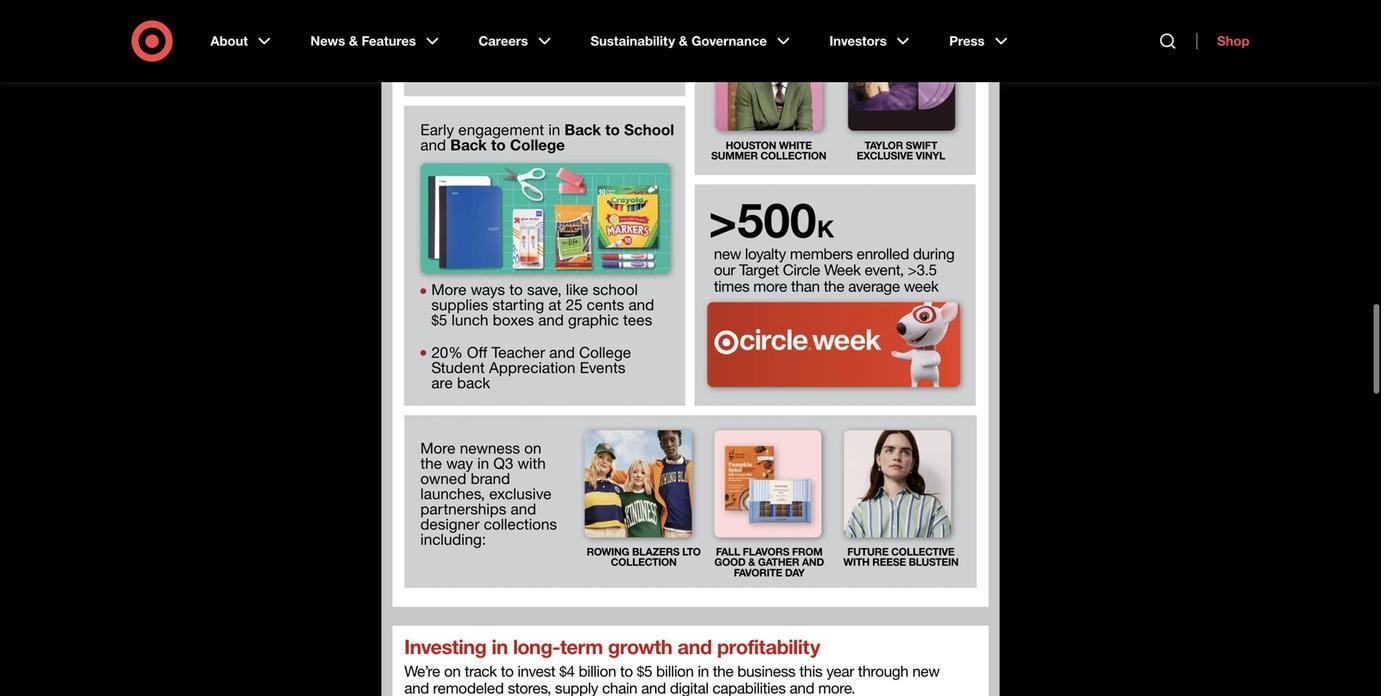Task type: vqa. For each thing, say whether or not it's contained in the screenshot.
left please
no



Task type: locate. For each thing, give the bounding box(es) containing it.
1 & from the left
[[349, 33, 358, 49]]

&
[[349, 33, 358, 49], [679, 33, 688, 49]]

sustainability & governance link
[[579, 20, 805, 62]]

sustainability & governance
[[591, 33, 767, 49]]

investors
[[830, 33, 887, 49]]

about
[[210, 33, 248, 49]]

2 & from the left
[[679, 33, 688, 49]]

shop link
[[1197, 33, 1250, 49]]

governance
[[692, 33, 767, 49]]

investors link
[[818, 20, 925, 62]]

1 horizontal spatial &
[[679, 33, 688, 49]]

about link
[[199, 20, 286, 62]]

& right the news
[[349, 33, 358, 49]]

& left governance
[[679, 33, 688, 49]]

0 horizontal spatial &
[[349, 33, 358, 49]]



Task type: describe. For each thing, give the bounding box(es) containing it.
press link
[[938, 20, 1023, 62]]

news
[[311, 33, 345, 49]]

careers
[[479, 33, 528, 49]]

news & features link
[[299, 20, 454, 62]]

& for features
[[349, 33, 358, 49]]

features
[[362, 33, 416, 49]]

press
[[949, 33, 985, 49]]

shop
[[1217, 33, 1250, 49]]

news & features
[[311, 33, 416, 49]]

careers link
[[467, 20, 566, 62]]

& for governance
[[679, 33, 688, 49]]

sustainability
[[591, 33, 675, 49]]



